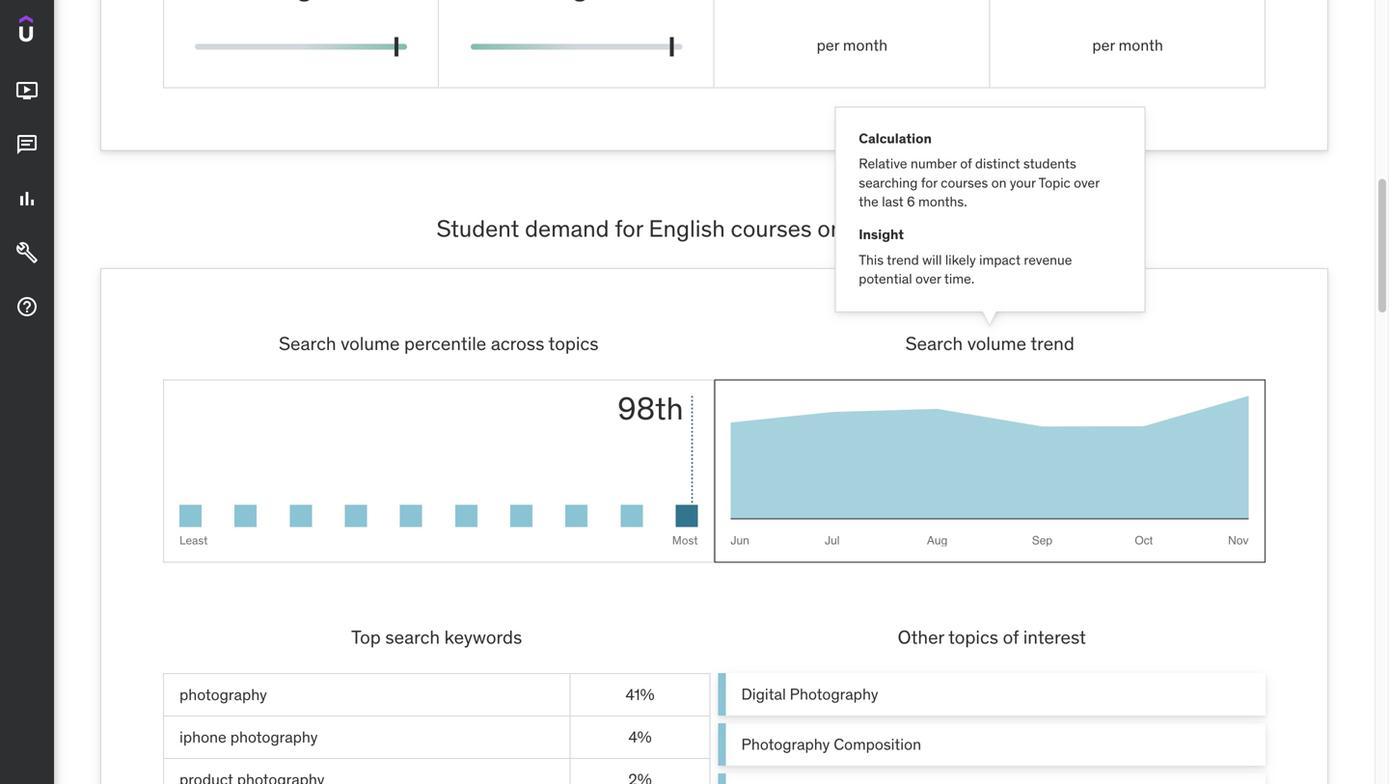 Task type: locate. For each thing, give the bounding box(es) containing it.
0 vertical spatial over
[[1074, 174, 1100, 191]]

volume
[[341, 332, 400, 355], [968, 332, 1027, 355]]

per
[[817, 35, 840, 55], [1093, 35, 1115, 55]]

digital
[[742, 685, 786, 704]]

topics right the other
[[949, 626, 999, 649]]

trend up potential at the right of the page
[[887, 251, 920, 269]]

1 vertical spatial trend
[[1031, 332, 1075, 355]]

1 horizontal spatial per
[[1093, 35, 1115, 55]]

top
[[351, 626, 381, 649]]

1 horizontal spatial on
[[992, 174, 1007, 191]]

courses right english
[[731, 214, 812, 243]]

of
[[961, 155, 972, 172], [1003, 626, 1019, 649]]

number
[[911, 155, 957, 172]]

1 vertical spatial photography
[[790, 685, 879, 704]]

2 medium image from the top
[[15, 187, 39, 211]]

for left english
[[615, 214, 643, 243]]

1 search from the left
[[279, 332, 336, 355]]

over inside insight this trend will likely impact revenue potential over time.
[[916, 270, 942, 287]]

over right topic
[[1074, 174, 1100, 191]]

1 vertical spatial medium image
[[15, 187, 39, 211]]

composition
[[834, 735, 922, 755]]

student demand for english courses on photography
[[437, 214, 993, 243]]

distinct
[[976, 155, 1021, 172]]

trend for volume
[[1031, 332, 1075, 355]]

iphone
[[180, 728, 227, 747]]

1 medium image from the top
[[15, 79, 39, 102]]

1 horizontal spatial of
[[1003, 626, 1019, 649]]

0 vertical spatial courses
[[941, 174, 989, 191]]

1 volume from the left
[[341, 332, 400, 355]]

0 vertical spatial for
[[921, 174, 938, 191]]

most
[[672, 533, 698, 548]]

1 vertical spatial courses
[[731, 214, 812, 243]]

photography
[[849, 214, 993, 243], [790, 685, 879, 704], [742, 735, 830, 755]]

medium image
[[15, 133, 39, 157], [15, 187, 39, 211], [15, 295, 39, 319]]

search volume trend
[[906, 332, 1075, 355]]

over down will
[[916, 270, 942, 287]]

0 vertical spatial medium image
[[15, 79, 39, 102]]

topics right the across
[[549, 332, 599, 355]]

1 horizontal spatial topics
[[949, 626, 999, 649]]

demand
[[525, 214, 610, 243]]

1 horizontal spatial per month
[[1093, 35, 1164, 55]]

months.
[[919, 193, 968, 210]]

2 vertical spatial medium image
[[15, 295, 39, 319]]

calculation relative number of distinct students searching for courses on your topic over the last 6 months.
[[859, 130, 1100, 210]]

for down number
[[921, 174, 938, 191]]

1 vertical spatial on
[[818, 214, 844, 243]]

0 vertical spatial medium image
[[15, 133, 39, 157]]

0 horizontal spatial search
[[279, 332, 336, 355]]

1 horizontal spatial month
[[1119, 35, 1164, 55]]

per month
[[817, 35, 888, 55], [1093, 35, 1164, 55]]

the
[[859, 193, 879, 210]]

search
[[279, 332, 336, 355], [906, 332, 963, 355]]

trend
[[887, 251, 920, 269], [1031, 332, 1075, 355]]

potential
[[859, 270, 913, 287]]

on down distinct
[[992, 174, 1007, 191]]

0 horizontal spatial on
[[818, 214, 844, 243]]

1 horizontal spatial volume
[[968, 332, 1027, 355]]

2 volume from the left
[[968, 332, 1027, 355]]

0 vertical spatial of
[[961, 155, 972, 172]]

topics
[[549, 332, 599, 355], [949, 626, 999, 649]]

1 horizontal spatial for
[[921, 174, 938, 191]]

search for search volume percentile across topics
[[279, 332, 336, 355]]

of inside calculation relative number of distinct students searching for courses on your topic over the last 6 months.
[[961, 155, 972, 172]]

percentile
[[404, 332, 487, 355]]

trend down revenue
[[1031, 332, 1075, 355]]

trend inside insight this trend will likely impact revenue potential over time.
[[887, 251, 920, 269]]

volume left percentile
[[341, 332, 400, 355]]

photography down 6
[[849, 214, 993, 243]]

photography
[[180, 685, 267, 705], [230, 728, 318, 747]]

trend for this
[[887, 251, 920, 269]]

across
[[491, 332, 545, 355]]

1 horizontal spatial search
[[906, 332, 963, 355]]

1 per from the left
[[817, 35, 840, 55]]

topic
[[1039, 174, 1071, 191]]

1 horizontal spatial courses
[[941, 174, 989, 191]]

0 horizontal spatial over
[[916, 270, 942, 287]]

1 vertical spatial topics
[[949, 626, 999, 649]]

3 medium image from the top
[[15, 295, 39, 319]]

courses
[[941, 174, 989, 191], [731, 214, 812, 243]]

0 vertical spatial topics
[[549, 332, 599, 355]]

0 horizontal spatial month
[[843, 35, 888, 55]]

2 medium image from the top
[[15, 241, 39, 265]]

1 horizontal spatial trend
[[1031, 332, 1075, 355]]

0 horizontal spatial trend
[[887, 251, 920, 269]]

volume down time.
[[968, 332, 1027, 355]]

0 vertical spatial trend
[[887, 251, 920, 269]]

photography composition link
[[719, 724, 1266, 766]]

1 vertical spatial over
[[916, 270, 942, 287]]

top search keywords
[[351, 626, 522, 649]]

1 vertical spatial of
[[1003, 626, 1019, 649]]

0 vertical spatial on
[[992, 174, 1007, 191]]

0 horizontal spatial for
[[615, 214, 643, 243]]

for
[[921, 174, 938, 191], [615, 214, 643, 243]]

0 horizontal spatial courses
[[731, 214, 812, 243]]

1 vertical spatial medium image
[[15, 241, 39, 265]]

calculation
[[859, 130, 932, 147]]

photography up iphone
[[180, 685, 267, 705]]

0 horizontal spatial of
[[961, 155, 972, 172]]

month
[[843, 35, 888, 55], [1119, 35, 1164, 55]]

of left distinct
[[961, 155, 972, 172]]

least
[[180, 533, 208, 548]]

2 search from the left
[[906, 332, 963, 355]]

impact
[[980, 251, 1021, 269]]

2 per month from the left
[[1093, 35, 1164, 55]]

photography composition
[[742, 735, 922, 755]]

search volume percentile across topics
[[279, 332, 599, 355]]

over
[[1074, 174, 1100, 191], [916, 270, 942, 287]]

keywords
[[445, 626, 522, 649]]

2 month from the left
[[1119, 35, 1164, 55]]

courses up months.
[[941, 174, 989, 191]]

of left interest
[[1003, 626, 1019, 649]]

0 horizontal spatial per month
[[817, 35, 888, 55]]

iphone photography
[[180, 728, 318, 747]]

medium image
[[15, 79, 39, 102], [15, 241, 39, 265]]

on
[[992, 174, 1007, 191], [818, 214, 844, 243]]

volume for trend
[[968, 332, 1027, 355]]

on left insight in the right of the page
[[818, 214, 844, 243]]

photography right iphone
[[230, 728, 318, 747]]

0 horizontal spatial per
[[817, 35, 840, 55]]

photography down digital
[[742, 735, 830, 755]]

1 horizontal spatial over
[[1074, 174, 1100, 191]]

interactive chart image
[[731, 396, 1249, 547]]

0 horizontal spatial volume
[[341, 332, 400, 355]]

photography up photography composition
[[790, 685, 879, 704]]



Task type: describe. For each thing, give the bounding box(es) containing it.
insight this trend will likely impact revenue potential over time.
[[859, 226, 1073, 287]]

searching
[[859, 174, 918, 191]]

0 vertical spatial photography
[[180, 685, 267, 705]]

1 per month from the left
[[817, 35, 888, 55]]

98th
[[618, 389, 684, 428]]

other
[[898, 626, 945, 649]]

search
[[385, 626, 440, 649]]

41%
[[626, 685, 655, 705]]

0 horizontal spatial topics
[[549, 332, 599, 355]]

likely
[[946, 251, 976, 269]]

4%
[[629, 728, 652, 747]]

courses inside calculation relative number of distinct students searching for courses on your topic over the last 6 months.
[[941, 174, 989, 191]]

this
[[859, 251, 884, 269]]

students
[[1024, 155, 1077, 172]]

1 month from the left
[[843, 35, 888, 55]]

revenue
[[1024, 251, 1073, 269]]

1 vertical spatial for
[[615, 214, 643, 243]]

on inside calculation relative number of distinct students searching for courses on your topic over the last 6 months.
[[992, 174, 1007, 191]]

last
[[882, 193, 904, 210]]

english
[[649, 214, 725, 243]]

6
[[907, 193, 916, 210]]

0 vertical spatial photography
[[849, 214, 993, 243]]

other topics of interest
[[898, 626, 1087, 649]]

insight
[[859, 226, 904, 243]]

relative
[[859, 155, 908, 172]]

for inside calculation relative number of distinct students searching for courses on your topic over the last 6 months.
[[921, 174, 938, 191]]

interest
[[1024, 626, 1087, 649]]

2 vertical spatial photography
[[742, 735, 830, 755]]

time.
[[945, 270, 975, 287]]

student
[[437, 214, 519, 243]]

2 per from the left
[[1093, 35, 1115, 55]]

digital photography
[[742, 685, 879, 704]]

udemy image
[[19, 15, 107, 48]]

1 vertical spatial photography
[[230, 728, 318, 747]]

your
[[1010, 174, 1036, 191]]

1 medium image from the top
[[15, 133, 39, 157]]

search for search volume trend
[[906, 332, 963, 355]]

digital photography link
[[719, 674, 1266, 716]]

will
[[923, 251, 942, 269]]

volume for percentile
[[341, 332, 400, 355]]

over inside calculation relative number of distinct students searching for courses on your topic over the last 6 months.
[[1074, 174, 1100, 191]]



Task type: vqa. For each thing, say whether or not it's contained in the screenshot.
Course Overview
no



